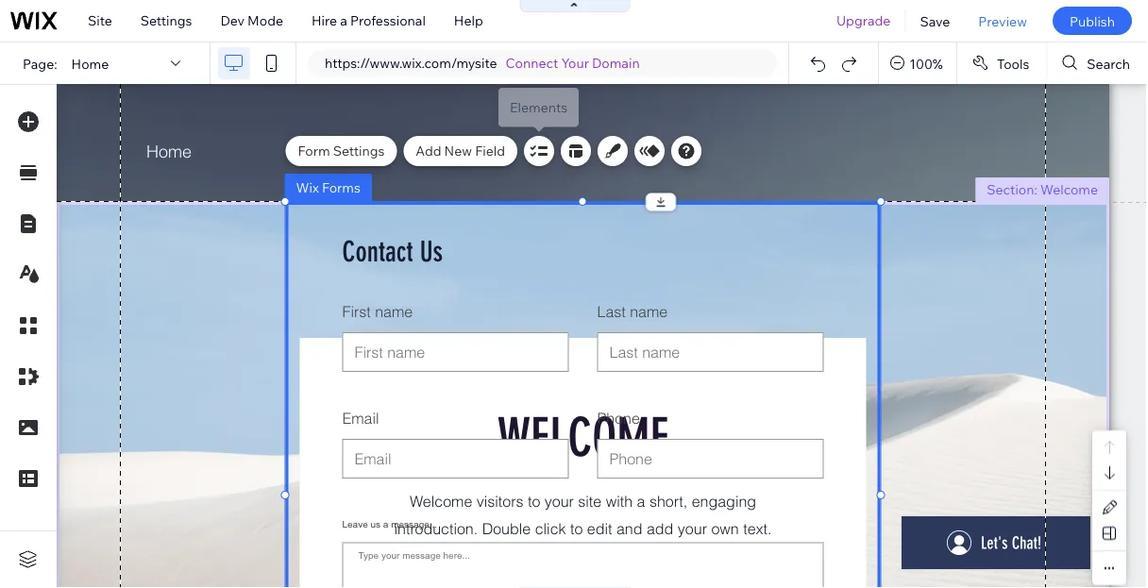Task type: describe. For each thing, give the bounding box(es) containing it.
help
[[454, 12, 483, 29]]

add
[[416, 143, 441, 159]]

elements
[[510, 99, 568, 116]]

1 horizontal spatial settings
[[333, 143, 385, 159]]

publish button
[[1053, 7, 1132, 35]]

search button
[[1047, 42, 1147, 84]]

upgrade
[[836, 12, 891, 29]]

100% button
[[879, 42, 956, 84]]

connect
[[506, 55, 558, 71]]

mode
[[247, 12, 283, 29]]

hire
[[312, 12, 337, 29]]

https://www.wix.com/mysite connect your domain
[[325, 55, 640, 71]]

preview button
[[964, 0, 1041, 42]]

home
[[71, 55, 109, 72]]

domain
[[592, 55, 640, 71]]

search
[[1087, 55, 1130, 72]]

dev mode
[[220, 12, 283, 29]]



Task type: locate. For each thing, give the bounding box(es) containing it.
field
[[475, 143, 505, 159]]

save
[[920, 13, 950, 29]]

a
[[340, 12, 347, 29]]

wix forms
[[296, 179, 361, 196]]

welcome
[[1040, 181, 1098, 198], [1040, 181, 1098, 198]]

preview
[[978, 13, 1027, 29]]

site
[[88, 12, 112, 29]]

your
[[561, 55, 589, 71]]

form settings
[[298, 143, 385, 159]]

tools button
[[957, 42, 1046, 84]]

form
[[298, 143, 330, 159]]

add new field
[[416, 143, 505, 159]]

save button
[[906, 0, 964, 42]]

forms
[[322, 179, 361, 196]]

new
[[444, 143, 472, 159]]

hire a professional
[[312, 12, 426, 29]]

100%
[[909, 55, 943, 72]]

0 horizontal spatial settings
[[140, 12, 192, 29]]

tools
[[997, 55, 1029, 72]]

settings left dev
[[140, 12, 192, 29]]

professional
[[350, 12, 426, 29]]

https://www.wix.com/mysite
[[325, 55, 497, 71]]

0 vertical spatial settings
[[140, 12, 192, 29]]

settings
[[140, 12, 192, 29], [333, 143, 385, 159]]

settings up forms on the left of the page
[[333, 143, 385, 159]]

dev
[[220, 12, 245, 29]]

section: welcome
[[987, 181, 1098, 198], [987, 181, 1098, 198]]

publish
[[1070, 13, 1115, 29]]

wix
[[296, 179, 319, 196]]

1 vertical spatial settings
[[333, 143, 385, 159]]

section:
[[987, 181, 1038, 198], [987, 181, 1038, 198]]



Task type: vqa. For each thing, say whether or not it's contained in the screenshot.
"100%"
yes



